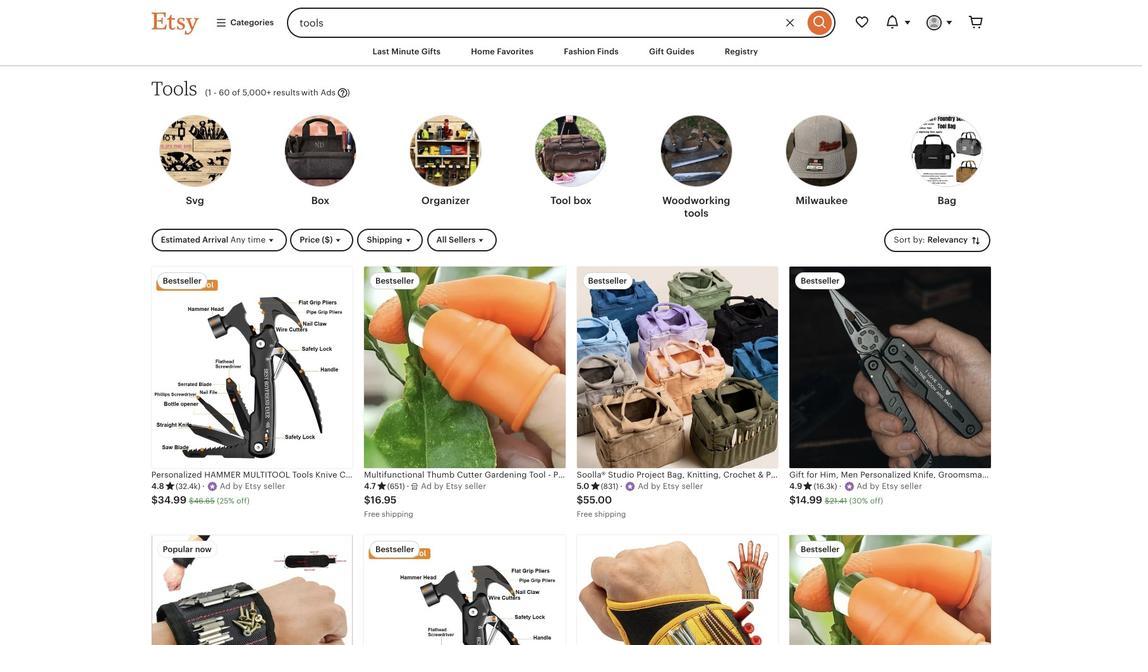 Task type: describe. For each thing, give the bounding box(es) containing it.
etsy for 5.0
[[663, 482, 679, 491]]

d for 5.0
[[643, 482, 649, 491]]

· for 5.0
[[620, 482, 623, 491]]

4.7
[[364, 482, 376, 491]]

tools
[[684, 207, 708, 219]]

Search for anything text field
[[287, 8, 804, 38]]

sort
[[894, 235, 911, 245]]

shipping for 55.00
[[594, 510, 626, 519]]

last minute gifts
[[373, 47, 441, 56]]

a for 5.0
[[638, 482, 644, 491]]

shipping
[[367, 235, 402, 245]]

b for 4.8
[[233, 482, 238, 491]]

gift for him, men personalized knife, groomsman gift, wedding, best man, engraved name,text, pliers, carabiner, multi tool, idea from her image
[[789, 267, 991, 468]]

all sellers
[[436, 235, 476, 245]]

1 horizontal spatial tool
[[550, 195, 571, 207]]

· for 4.9
[[839, 482, 842, 491]]

b for 4.7
[[434, 482, 439, 491]]

box
[[311, 195, 329, 207]]

svg
[[186, 195, 204, 207]]

free for 55.00
[[577, 510, 592, 519]]

sort by: relevancy image
[[970, 235, 981, 246]]

any
[[230, 235, 246, 245]]

popular now
[[163, 545, 212, 554]]

bestseller for 4.7
[[375, 276, 414, 286]]

$ 16.95 free shipping
[[364, 494, 413, 519]]

(16.3k)
[[814, 482, 837, 491]]

price ($) button
[[290, 229, 354, 252]]

(651)
[[387, 482, 405, 491]]

svg link
[[159, 111, 231, 212]]

organizer link
[[410, 111, 482, 212]]

with ads
[[301, 88, 336, 97]]

$ 14.99 $ 21.41 (30% off)
[[789, 494, 883, 506]]

finds
[[597, 47, 619, 56]]

46.65
[[194, 497, 215, 506]]

milwaukee
[[796, 195, 848, 207]]

1 horizontal spatial -
[[548, 470, 551, 480]]

($)
[[322, 235, 333, 245]]

off) for 14.99
[[870, 497, 883, 506]]

4.9
[[789, 482, 802, 491]]

$ inside $ 14.99 $ 21.41 (30% off)
[[825, 497, 830, 506]]

favorites
[[497, 47, 534, 56]]

gifts
[[421, 47, 441, 56]]

seller for 4.8
[[264, 482, 285, 491]]

a for 4.7
[[421, 482, 427, 491]]

by:
[[913, 235, 925, 245]]

seller for 5.0
[[682, 482, 703, 491]]

box link
[[284, 111, 356, 212]]

fashion
[[564, 47, 595, 56]]

organizer
[[421, 195, 470, 207]]

gift guides
[[649, 47, 694, 56]]

home favorites
[[471, 47, 534, 56]]

( 1 - 60 of 5,000+ results
[[205, 88, 300, 97]]

etsy for 4.7
[[446, 482, 462, 491]]

estimated
[[161, 235, 200, 245]]

a d b y etsy seller for 5.0
[[638, 482, 703, 491]]

(32.4k)
[[176, 482, 200, 491]]

· for 4.8
[[202, 482, 205, 491]]

1
[[208, 88, 211, 97]]

time
[[248, 235, 266, 245]]

home favorites link
[[462, 40, 543, 63]]

tool box
[[550, 195, 592, 207]]

multifunctional thumb cutter gardening tool - prune, cut, pick, and separate veggies with ease!
[[364, 470, 751, 480]]

categories banner
[[129, 0, 1013, 38]]

pick,
[[600, 470, 619, 480]]

0 horizontal spatial personalized hammer multitool tools knive custom engraved christmas gifts for him dad son boyfriend gift for men groomsmen camping  fishing image
[[151, 267, 353, 468]]

$ 34.99 $ 46.65 (25% off)
[[151, 494, 250, 506]]

55.00
[[583, 494, 612, 506]]

(25%
[[217, 497, 234, 506]]

milwaukee link
[[786, 111, 858, 212]]

registry link
[[715, 40, 768, 63]]

tools
[[151, 77, 197, 100]]

all
[[436, 235, 447, 245]]

0 horizontal spatial -
[[214, 88, 217, 97]]

cut,
[[581, 470, 598, 480]]

0 horizontal spatial multifunctional thumb cutter gardening tool - prune, cut, pick, and separate veggies with ease! image
[[364, 267, 565, 468]]

and
[[622, 470, 637, 480]]

shipping button
[[357, 229, 423, 252]]

(
[[205, 88, 208, 97]]

b for 5.0
[[651, 482, 656, 491]]

$ for 55.00
[[577, 494, 583, 506]]

1 horizontal spatial personalized hammer multitool tools knive custom engraved christmas gifts for him dad son boyfriend gift for men groomsmen camping  fishing image
[[364, 535, 565, 645]]

binyatools magnetic wristband tool with super strong magnets holds screws nails, drill bit, wrist support design, gift handyman electricians image
[[577, 535, 778, 645]]

fashion finds link
[[555, 40, 628, 63]]

$ inside '$ 34.99 $ 46.65 (25% off)'
[[189, 497, 194, 506]]

price ($)
[[300, 235, 333, 245]]

price
[[300, 235, 320, 245]]

)
[[347, 88, 350, 97]]

minute
[[391, 47, 419, 56]]

last minute gifts link
[[363, 40, 450, 63]]

soolla® studio project bag, knitting, crochet & pottery tool bag, needle and sewing project organizer, artist gift, craft bag christmas gift image
[[577, 267, 778, 468]]



Task type: locate. For each thing, give the bounding box(es) containing it.
1 y from the left
[[238, 482, 243, 491]]

1 horizontal spatial with
[[711, 470, 728, 480]]

1 horizontal spatial shipping
[[594, 510, 626, 519]]

shipping inside $ 55.00 free shipping
[[594, 510, 626, 519]]

free inside $ 55.00 free shipping
[[577, 510, 592, 519]]

arrival
[[202, 235, 228, 245]]

shipping down the 16.95
[[382, 510, 413, 519]]

woodworking tools link
[[660, 111, 732, 225]]

1 shipping from the left
[[382, 510, 413, 519]]

a right (651)
[[421, 482, 427, 491]]

a for 4.8
[[220, 482, 226, 491]]

ease!
[[731, 470, 751, 480]]

- left prune,
[[548, 470, 551, 480]]

seller
[[264, 482, 285, 491], [465, 482, 486, 491], [682, 482, 703, 491], [900, 482, 922, 491]]

free
[[364, 510, 380, 519], [577, 510, 592, 519]]

sellers
[[449, 235, 476, 245]]

shipping for 16.95
[[382, 510, 413, 519]]

cutter
[[457, 470, 482, 480]]

bag link
[[911, 111, 983, 212]]

$ for 14.99
[[789, 494, 796, 506]]

1 vertical spatial multifunctional thumb cutter gardening tool - prune, cut, pick, and separate veggies with ease! image
[[789, 535, 991, 645]]

5,000+
[[242, 88, 271, 97]]

4 b from the left
[[870, 482, 875, 491]]

2 etsy from the left
[[446, 482, 462, 491]]

· up $ 14.99 $ 21.41 (30% off)
[[839, 482, 842, 491]]

bestseller for 5.0
[[588, 276, 627, 286]]

4 seller from the left
[[900, 482, 922, 491]]

bag
[[938, 195, 956, 207]]

14.99
[[796, 494, 822, 506]]

men's diy gadget wristband magnetic multi-tool perfect christmas gift, 21st or 18th birthday gift, xmas, for him, man gift, stocking filler image
[[151, 535, 353, 645]]

b up $ 14.99 $ 21.41 (30% off)
[[870, 482, 875, 491]]

$
[[151, 494, 158, 506], [364, 494, 371, 506], [577, 494, 583, 506], [789, 494, 796, 506], [189, 497, 194, 506], [825, 497, 830, 506]]

60
[[219, 88, 230, 97]]

y for 5.0
[[656, 482, 661, 491]]

woodworking tools
[[662, 195, 730, 219]]

seller for 4.7
[[465, 482, 486, 491]]

etsy up $ 14.99 $ 21.41 (30% off)
[[882, 482, 898, 491]]

3 seller from the left
[[682, 482, 703, 491]]

1 a from the left
[[220, 482, 226, 491]]

free down the 16.95
[[364, 510, 380, 519]]

off)
[[237, 497, 250, 506], [870, 497, 883, 506]]

2 shipping from the left
[[594, 510, 626, 519]]

1 vertical spatial -
[[548, 470, 551, 480]]

estimated arrival any time
[[161, 235, 266, 245]]

popular
[[163, 545, 193, 554]]

relevancy
[[927, 235, 968, 245]]

$ down 4.9
[[789, 494, 796, 506]]

shipping down '55.00'
[[594, 510, 626, 519]]

etsy down separate
[[663, 482, 679, 491]]

a d b y etsy seller
[[220, 482, 285, 491], [421, 482, 486, 491], [638, 482, 703, 491], [857, 482, 922, 491]]

3 a from the left
[[638, 482, 644, 491]]

y for 4.9
[[875, 482, 880, 491]]

-
[[214, 88, 217, 97], [548, 470, 551, 480]]

34.99
[[158, 494, 186, 506]]

· for 4.7
[[407, 482, 409, 491]]

y up $ 14.99 $ 21.41 (30% off)
[[875, 482, 880, 491]]

a up (25%
[[220, 482, 226, 491]]

· right (831)
[[620, 482, 623, 491]]

5.0
[[577, 482, 589, 491]]

tool left the box
[[550, 195, 571, 207]]

free inside $ 16.95 free shipping
[[364, 510, 380, 519]]

a up (30% on the right
[[857, 482, 862, 491]]

personalized hammer multitool tools knive custom engraved christmas gifts for him dad son boyfriend gift for men groomsmen camping  fishing image
[[151, 267, 353, 468], [364, 535, 565, 645]]

d for 4.7
[[426, 482, 432, 491]]

a d b y etsy seller down thumb
[[421, 482, 486, 491]]

multifunctional
[[364, 470, 424, 480]]

b down thumb
[[434, 482, 439, 491]]

3 · from the left
[[620, 482, 623, 491]]

home
[[471, 47, 495, 56]]

1 vertical spatial with
[[711, 470, 728, 480]]

2 y from the left
[[439, 482, 444, 491]]

a
[[220, 482, 226, 491], [421, 482, 427, 491], [638, 482, 644, 491], [857, 482, 862, 491]]

a d b y etsy seller up (25%
[[220, 482, 285, 491]]

results
[[273, 88, 300, 97]]

last
[[373, 47, 389, 56]]

fashion finds
[[564, 47, 619, 56]]

tool
[[550, 195, 571, 207], [529, 470, 546, 480]]

y for 4.7
[[439, 482, 444, 491]]

gift guides link
[[640, 40, 704, 63]]

2 off) from the left
[[870, 497, 883, 506]]

0 horizontal spatial free
[[364, 510, 380, 519]]

1 a d b y etsy seller from the left
[[220, 482, 285, 491]]

a d b y etsy seller for 4.8
[[220, 482, 285, 491]]

d
[[225, 482, 231, 491], [426, 482, 432, 491], [643, 482, 649, 491], [862, 482, 868, 491]]

d for 4.8
[[225, 482, 231, 491]]

categories
[[230, 18, 274, 27]]

seller for 4.9
[[900, 482, 922, 491]]

$ for 16.95
[[364, 494, 371, 506]]

3 b from the left
[[651, 482, 656, 491]]

16.95
[[371, 494, 397, 506]]

with
[[301, 88, 318, 97], [711, 470, 728, 480]]

a down separate
[[638, 482, 644, 491]]

$ down (16.3k) at the bottom of page
[[825, 497, 830, 506]]

multifunctional thumb cutter gardening tool - prune, cut, pick, and separate veggies with ease! image
[[364, 267, 565, 468], [789, 535, 991, 645]]

y up '$ 34.99 $ 46.65 (25% off)'
[[238, 482, 243, 491]]

gardening
[[485, 470, 527, 480]]

1 b from the left
[[233, 482, 238, 491]]

off) inside $ 14.99 $ 21.41 (30% off)
[[870, 497, 883, 506]]

a for 4.9
[[857, 482, 862, 491]]

categories button
[[206, 11, 283, 34]]

off) inside '$ 34.99 $ 46.65 (25% off)'
[[237, 497, 250, 506]]

0 horizontal spatial tool
[[529, 470, 546, 480]]

$ inside $ 55.00 free shipping
[[577, 494, 583, 506]]

all sellers button
[[427, 229, 496, 252]]

off) right (30% on the right
[[870, 497, 883, 506]]

$ down 5.0
[[577, 494, 583, 506]]

2 seller from the left
[[465, 482, 486, 491]]

1 etsy from the left
[[245, 482, 261, 491]]

menu bar
[[129, 38, 1013, 66]]

etsy for 4.9
[[882, 482, 898, 491]]

thumb
[[427, 470, 455, 480]]

with left the ease!
[[711, 470, 728, 480]]

menu bar containing last minute gifts
[[129, 38, 1013, 66]]

free down '55.00'
[[577, 510, 592, 519]]

tool box link
[[535, 111, 607, 212]]

2 a from the left
[[421, 482, 427, 491]]

$ down "4.8"
[[151, 494, 158, 506]]

now
[[195, 545, 212, 554]]

4 a from the left
[[857, 482, 862, 491]]

prune,
[[553, 470, 579, 480]]

none search field inside categories banner
[[287, 8, 835, 38]]

a d b y etsy seller up (30% on the right
[[857, 482, 922, 491]]

2 · from the left
[[407, 482, 409, 491]]

d for 4.9
[[862, 482, 868, 491]]

veggies
[[677, 470, 709, 480]]

$ inside $ 16.95 free shipping
[[364, 494, 371, 506]]

b down separate
[[651, 482, 656, 491]]

free for 16.95
[[364, 510, 380, 519]]

3 a d b y etsy seller from the left
[[638, 482, 703, 491]]

sort by: relevancy
[[894, 235, 970, 245]]

4 a d b y etsy seller from the left
[[857, 482, 922, 491]]

2 b from the left
[[434, 482, 439, 491]]

b up (25%
[[233, 482, 238, 491]]

0 vertical spatial with
[[301, 88, 318, 97]]

4 y from the left
[[875, 482, 880, 491]]

etsy up '$ 34.99 $ 46.65 (25% off)'
[[245, 482, 261, 491]]

a d b y etsy seller for 4.7
[[421, 482, 486, 491]]

(30%
[[849, 497, 868, 506]]

woodworking
[[662, 195, 730, 207]]

2 free from the left
[[577, 510, 592, 519]]

0 vertical spatial multifunctional thumb cutter gardening tool - prune, cut, pick, and separate veggies with ease! image
[[364, 267, 565, 468]]

a d b y etsy seller down separate
[[638, 482, 703, 491]]

d down thumb
[[426, 482, 432, 491]]

4 · from the left
[[839, 482, 842, 491]]

·
[[202, 482, 205, 491], [407, 482, 409, 491], [620, 482, 623, 491], [839, 482, 842, 491]]

etsy for 4.8
[[245, 482, 261, 491]]

etsy
[[245, 482, 261, 491], [446, 482, 462, 491], [663, 482, 679, 491], [882, 482, 898, 491]]

d down separate
[[643, 482, 649, 491]]

2 d from the left
[[426, 482, 432, 491]]

4 d from the left
[[862, 482, 868, 491]]

gift
[[649, 47, 664, 56]]

0 horizontal spatial shipping
[[382, 510, 413, 519]]

shipping
[[382, 510, 413, 519], [594, 510, 626, 519]]

2 a d b y etsy seller from the left
[[421, 482, 486, 491]]

bestseller for 4.9
[[801, 276, 840, 286]]

0 vertical spatial tool
[[550, 195, 571, 207]]

registry
[[725, 47, 758, 56]]

bestseller for 4.8
[[163, 276, 202, 286]]

ads
[[321, 88, 336, 97]]

$ for 34.99
[[151, 494, 158, 506]]

tool left prune,
[[529, 470, 546, 480]]

off) right (25%
[[237, 497, 250, 506]]

1 seller from the left
[[264, 482, 285, 491]]

1 horizontal spatial multifunctional thumb cutter gardening tool - prune, cut, pick, and separate veggies with ease! image
[[789, 535, 991, 645]]

· right (651)
[[407, 482, 409, 491]]

(831)
[[601, 482, 618, 491]]

etsy down thumb
[[446, 482, 462, 491]]

· up '$ 34.99 $ 46.65 (25% off)'
[[202, 482, 205, 491]]

3 y from the left
[[656, 482, 661, 491]]

y down thumb
[[439, 482, 444, 491]]

1 vertical spatial personalized hammer multitool tools knive custom engraved christmas gifts for him dad son boyfriend gift for men groomsmen camping  fishing image
[[364, 535, 565, 645]]

off) for 34.99
[[237, 497, 250, 506]]

21.41
[[830, 497, 847, 506]]

shipping inside $ 16.95 free shipping
[[382, 510, 413, 519]]

of
[[232, 88, 240, 97]]

1 off) from the left
[[237, 497, 250, 506]]

3 etsy from the left
[[663, 482, 679, 491]]

y for 4.8
[[238, 482, 243, 491]]

4 etsy from the left
[[882, 482, 898, 491]]

1 free from the left
[[364, 510, 380, 519]]

4.8
[[151, 482, 164, 491]]

1 horizontal spatial free
[[577, 510, 592, 519]]

y down separate
[[656, 482, 661, 491]]

$ down 4.7
[[364, 494, 371, 506]]

0 horizontal spatial off)
[[237, 497, 250, 506]]

3 d from the left
[[643, 482, 649, 491]]

0 vertical spatial personalized hammer multitool tools knive custom engraved christmas gifts for him dad son boyfriend gift for men groomsmen camping  fishing image
[[151, 267, 353, 468]]

bestseller
[[163, 276, 202, 286], [375, 276, 414, 286], [588, 276, 627, 286], [801, 276, 840, 286], [375, 545, 414, 554], [801, 545, 840, 554]]

a d b y etsy seller for 4.9
[[857, 482, 922, 491]]

1 · from the left
[[202, 482, 205, 491]]

1 vertical spatial tool
[[529, 470, 546, 480]]

0 horizontal spatial with
[[301, 88, 318, 97]]

with left ads
[[301, 88, 318, 97]]

None search field
[[287, 8, 835, 38]]

d up (25%
[[225, 482, 231, 491]]

1 d from the left
[[225, 482, 231, 491]]

$ down "(32.4k)"
[[189, 497, 194, 506]]

d up (30% on the right
[[862, 482, 868, 491]]

- right 1
[[214, 88, 217, 97]]

separate
[[639, 470, 675, 480]]

box
[[573, 195, 592, 207]]

b for 4.9
[[870, 482, 875, 491]]

y
[[238, 482, 243, 491], [439, 482, 444, 491], [656, 482, 661, 491], [875, 482, 880, 491]]

0 vertical spatial -
[[214, 88, 217, 97]]

1 horizontal spatial off)
[[870, 497, 883, 506]]



Task type: vqa. For each thing, say whether or not it's contained in the screenshot.
1st y from the left
yes



